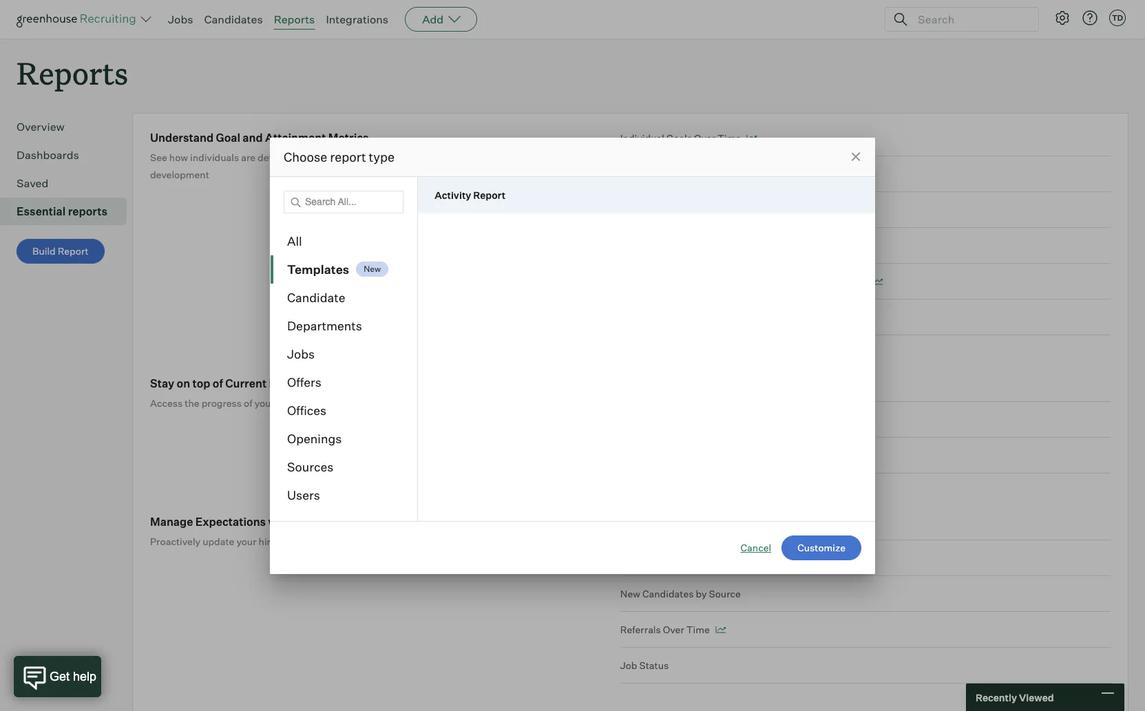 Task type: vqa. For each thing, say whether or not it's contained in the screenshot.
bottommost your
yes



Task type: locate. For each thing, give the bounding box(es) containing it.
on left top
[[177, 377, 190, 391]]

your down expectations at the bottom of the page
[[237, 536, 257, 548]]

and left team
[[510, 152, 527, 163]]

0 vertical spatial activity
[[435, 189, 471, 201]]

activity inside stay on top of current recruiting activity access the progress of your company's current hiring process
[[327, 377, 369, 391]]

personal
[[468, 152, 508, 163]]

0 horizontal spatial of
[[213, 377, 223, 391]]

0 horizontal spatial candidates
[[204, 12, 263, 26]]

goal right stage
[[685, 168, 706, 180]]

1 vertical spatial candidates
[[643, 588, 694, 600]]

report right build
[[58, 245, 89, 257]]

candidates
[[204, 12, 263, 26], [643, 588, 694, 600]]

0 vertical spatial report
[[473, 189, 506, 201]]

1 horizontal spatial jobs
[[287, 346, 315, 361]]

candidate for candidate
[[287, 290, 346, 305]]

0 vertical spatial on
[[177, 377, 190, 391]]

scorecards
[[692, 204, 743, 216]]

the inside stay on top of current recruiting activity access the progress of your company's current hiring process
[[185, 398, 200, 409]]

reports
[[274, 12, 315, 26], [17, 52, 128, 93]]

and right defining at the top left of the page
[[297, 152, 314, 163]]

1 vertical spatial new
[[621, 588, 641, 600]]

and up are
[[243, 131, 263, 145]]

1 horizontal spatial on
[[334, 536, 346, 548]]

0 vertical spatial new
[[364, 264, 381, 274]]

hiring inside manage expectations with hiring managers proactively update your hiring managers on the status of each job
[[259, 536, 285, 548]]

candidates right jobs "link"
[[204, 12, 263, 26]]

1 vertical spatial of
[[244, 398, 253, 409]]

how
[[169, 152, 188, 163]]

report
[[473, 189, 506, 201], [58, 245, 89, 257]]

1 vertical spatial candidate
[[621, 517, 667, 529]]

defining
[[258, 152, 295, 163]]

report for build report
[[58, 245, 89, 257]]

goal up "individuals"
[[216, 131, 240, 145]]

time left to
[[621, 204, 644, 216]]

1 horizontal spatial candidate
[[621, 517, 667, 529]]

reports right candidates link
[[274, 12, 315, 26]]

2 horizontal spatial goal
[[746, 204, 766, 216]]

0 vertical spatial jobs
[[168, 12, 193, 26]]

of inside manage expectations with hiring managers proactively update your hiring managers on the status of each job
[[395, 536, 403, 548]]

hiring down with
[[259, 536, 285, 548]]

cancel link
[[741, 541, 772, 555]]

icon chart image for scorecards
[[825, 207, 835, 214]]

reports down greenhouse recruiting image
[[17, 52, 128, 93]]

hiring right current
[[363, 398, 389, 409]]

0 horizontal spatial goal
[[216, 131, 240, 145]]

td
[[1112, 13, 1124, 23]]

1 horizontal spatial attainment
[[708, 168, 759, 180]]

your inside stay on top of current recruiting activity access the progress of your company's current hiring process
[[255, 398, 275, 409]]

candidate down templates
[[287, 290, 346, 305]]

icon chart image
[[747, 135, 757, 142], [764, 171, 775, 178], [825, 207, 835, 214], [873, 278, 883, 285], [716, 627, 726, 634]]

of right top
[[213, 377, 223, 391]]

0 vertical spatial hiring
[[363, 398, 389, 409]]

0 horizontal spatial the
[[185, 398, 200, 409]]

0 horizontal spatial report
[[58, 245, 89, 257]]

candidate for candidate pipeline email
[[621, 517, 667, 529]]

over right referrals
[[663, 624, 685, 636]]

1 horizontal spatial the
[[348, 536, 362, 548]]

submit
[[657, 204, 690, 216]]

job
[[429, 536, 443, 548]]

your
[[255, 398, 275, 409], [237, 536, 257, 548]]

new for new candidates by source
[[621, 588, 641, 600]]

stay on top of current recruiting activity access the progress of your company's current hiring process
[[150, 377, 427, 409]]

time in stage goal attainment
[[621, 168, 759, 180]]

jobs
[[168, 12, 193, 26], [287, 346, 315, 361]]

of down current
[[244, 398, 253, 409]]

0 horizontal spatial on
[[177, 377, 190, 391]]

td button
[[1110, 10, 1126, 26]]

time
[[718, 132, 741, 144], [621, 168, 644, 180], [621, 204, 644, 216], [687, 624, 710, 636]]

customize button
[[782, 536, 862, 560]]

recruiting
[[269, 377, 325, 391]]

build report button
[[17, 239, 105, 264]]

the
[[185, 398, 200, 409], [348, 536, 362, 548]]

hiring
[[294, 515, 327, 529]]

by
[[696, 588, 707, 600]]

offers
[[287, 374, 322, 390]]

1 vertical spatial goal
[[685, 168, 706, 180]]

Search All... text field
[[284, 190, 404, 213]]

0 horizontal spatial new
[[364, 264, 381, 274]]

the down managers
[[348, 536, 362, 548]]

0 vertical spatial the
[[185, 398, 200, 409]]

0 vertical spatial candidate
[[287, 290, 346, 305]]

0 vertical spatial of
[[213, 377, 223, 391]]

dashboards link
[[17, 147, 121, 163]]

managers
[[287, 536, 332, 548]]

and
[[243, 131, 263, 145], [297, 152, 314, 163], [510, 152, 527, 163]]

in
[[646, 168, 654, 180]]

1 vertical spatial report
[[58, 245, 89, 257]]

manage expectations with hiring managers proactively update your hiring managers on the status of each job
[[150, 515, 443, 548]]

0 vertical spatial reports
[[274, 12, 315, 26]]

0 horizontal spatial activity
[[327, 377, 369, 391]]

email
[[707, 517, 733, 529]]

report for activity report
[[473, 189, 506, 201]]

1 horizontal spatial reports
[[274, 12, 315, 26]]

candidate left pipeline
[[621, 517, 667, 529]]

1 horizontal spatial over
[[694, 132, 716, 144]]

1 horizontal spatial new
[[621, 588, 641, 600]]

1 vertical spatial on
[[334, 536, 346, 548]]

to
[[646, 204, 655, 216]]

choose report type dialog
[[270, 137, 876, 574]]

individual goals over time
[[621, 132, 741, 144]]

integrations link
[[326, 12, 389, 26]]

on down managers
[[334, 536, 346, 548]]

reports
[[68, 205, 108, 219]]

new right templates
[[364, 264, 381, 274]]

new up referrals
[[621, 588, 641, 600]]

1 vertical spatial the
[[348, 536, 362, 548]]

0 horizontal spatial over
[[663, 624, 685, 636]]

candidate inside candidate pipeline email link
[[621, 517, 667, 529]]

hiring inside stay on top of current recruiting activity access the progress of your company's current hiring process
[[363, 398, 389, 409]]

with
[[268, 515, 292, 529]]

on inside stay on top of current recruiting activity access the progress of your company's current hiring process
[[177, 377, 190, 391]]

goal right scorecards
[[746, 204, 766, 216]]

0 vertical spatial goal
[[216, 131, 240, 145]]

overview
[[17, 120, 65, 134]]

candidates left by
[[643, 588, 694, 600]]

offices
[[287, 403, 327, 418]]

status
[[640, 660, 669, 672]]

0 horizontal spatial attainment
[[265, 131, 326, 145]]

proactively
[[150, 536, 201, 548]]

integrations
[[326, 12, 389, 26]]

time right "goals"
[[718, 132, 741, 144]]

activity
[[435, 189, 471, 201], [327, 377, 369, 391]]

0 vertical spatial your
[[255, 398, 275, 409]]

0 horizontal spatial hiring
[[259, 536, 285, 548]]

2 horizontal spatial attainment
[[768, 204, 819, 216]]

report inside 'build report' button
[[58, 245, 89, 257]]

0 horizontal spatial candidate
[[287, 290, 346, 305]]

over
[[694, 132, 716, 144], [663, 624, 685, 636]]

new candidates by source link
[[621, 577, 1111, 613]]

1 horizontal spatial and
[[297, 152, 314, 163]]

0 horizontal spatial and
[[243, 131, 263, 145]]

candidate
[[287, 290, 346, 305], [621, 517, 667, 529]]

candidate inside choose report type dialog
[[287, 290, 346, 305]]

jobs up offers
[[287, 346, 315, 361]]

new inside choose report type dialog
[[364, 264, 381, 274]]

report inside choose report type dialog
[[473, 189, 506, 201]]

1 vertical spatial jobs
[[287, 346, 315, 361]]

the down top
[[185, 398, 200, 409]]

0 horizontal spatial reports
[[17, 52, 128, 93]]

essential reports
[[17, 205, 108, 219]]

report down personal
[[473, 189, 506, 201]]

over right "goals"
[[694, 132, 716, 144]]

new for new
[[364, 264, 381, 274]]

0 horizontal spatial jobs
[[168, 12, 193, 26]]

2 vertical spatial of
[[395, 536, 403, 548]]

1 horizontal spatial hiring
[[363, 398, 389, 409]]

time down by
[[687, 624, 710, 636]]

0 vertical spatial candidates
[[204, 12, 263, 26]]

1 horizontal spatial candidates
[[643, 588, 694, 600]]

of left each
[[395, 536, 403, 548]]

sources
[[287, 459, 334, 474]]

for
[[410, 152, 423, 163]]

2 horizontal spatial of
[[395, 536, 403, 548]]

your down current
[[255, 398, 275, 409]]

add
[[422, 12, 444, 26]]

jobs left candidates link
[[168, 12, 193, 26]]

activity up current
[[327, 377, 369, 391]]

job
[[621, 660, 638, 672]]

1 horizontal spatial report
[[473, 189, 506, 201]]

activity down own
[[435, 189, 471, 201]]

1 horizontal spatial activity
[[435, 189, 471, 201]]

update
[[203, 536, 234, 548]]

on
[[177, 377, 190, 391], [334, 536, 346, 548]]

1 vertical spatial activity
[[327, 377, 369, 391]]

dashboards
[[17, 148, 79, 162]]

0 vertical spatial attainment
[[265, 131, 326, 145]]

1 vertical spatial your
[[237, 536, 257, 548]]

1 vertical spatial hiring
[[259, 536, 285, 548]]



Task type: describe. For each thing, give the bounding box(es) containing it.
1 vertical spatial reports
[[17, 52, 128, 93]]

1 vertical spatial attainment
[[708, 168, 759, 180]]

td button
[[1107, 7, 1129, 29]]

current
[[225, 377, 267, 391]]

understand
[[150, 131, 214, 145]]

configure image
[[1055, 10, 1071, 26]]

users
[[287, 487, 320, 503]]

access
[[150, 398, 183, 409]]

icon chart image for goal
[[764, 171, 775, 178]]

accomplishing
[[316, 152, 382, 163]]

individual
[[621, 132, 665, 144]]

add button
[[405, 7, 478, 32]]

top
[[193, 377, 210, 391]]

time left in
[[621, 168, 644, 180]]

cancel
[[741, 542, 772, 554]]

each
[[405, 536, 427, 548]]

jobs inside choose report type dialog
[[287, 346, 315, 361]]

essential reports link
[[17, 203, 121, 220]]

saved
[[17, 176, 48, 190]]

job status
[[621, 660, 669, 672]]

process
[[391, 398, 427, 409]]

saved link
[[17, 175, 121, 192]]

choose report type
[[284, 149, 395, 164]]

are
[[241, 152, 256, 163]]

their
[[425, 152, 446, 163]]

on inside manage expectations with hiring managers proactively update your hiring managers on the status of each job
[[334, 536, 346, 548]]

your inside manage expectations with hiring managers proactively update your hiring managers on the status of each job
[[237, 536, 257, 548]]

departments
[[287, 318, 362, 333]]

candidates link
[[204, 12, 263, 26]]

build
[[32, 245, 56, 257]]

the inside manage expectations with hiring managers proactively update your hiring managers on the status of each job
[[348, 536, 362, 548]]

candidate pipeline email link
[[621, 515, 1111, 541]]

goals
[[667, 132, 692, 144]]

choose
[[284, 149, 327, 164]]

jobs link
[[168, 12, 193, 26]]

see
[[150, 152, 167, 163]]

referrals over time
[[621, 624, 710, 636]]

team
[[529, 152, 552, 163]]

customize
[[798, 542, 846, 554]]

build report
[[32, 245, 89, 257]]

source
[[709, 588, 741, 600]]

essential
[[17, 205, 66, 219]]

current
[[328, 398, 361, 409]]

icon chart link
[[621, 264, 1111, 300]]

viewed
[[1020, 692, 1054, 704]]

reports link
[[274, 12, 315, 26]]

time to submit scorecards goal attainment
[[621, 204, 819, 216]]

stay
[[150, 377, 174, 391]]

icon chart image for time
[[747, 135, 757, 142]]

overview link
[[17, 119, 121, 135]]

1 horizontal spatial of
[[244, 398, 253, 409]]

recently viewed
[[976, 692, 1054, 704]]

manage
[[150, 515, 193, 529]]

progress
[[202, 398, 242, 409]]

status
[[364, 536, 393, 548]]

goal inside understand goal and attainment metrics see how individuals are defining and accomplishing goals for their own personal and team development
[[216, 131, 240, 145]]

2 horizontal spatial and
[[510, 152, 527, 163]]

job status link
[[621, 648, 1111, 684]]

templates
[[287, 261, 349, 277]]

1 vertical spatial over
[[663, 624, 685, 636]]

activity inside choose report type dialog
[[435, 189, 471, 201]]

understand goal and attainment metrics see how individuals are defining and accomplishing goals for their own personal and team development
[[150, 131, 552, 181]]

expectations
[[195, 515, 266, 529]]

pipeline
[[669, 517, 705, 529]]

goals
[[384, 152, 408, 163]]

referrals
[[621, 624, 661, 636]]

all
[[287, 233, 302, 248]]

attainment inside understand goal and attainment metrics see how individuals are defining and accomplishing goals for their own personal and team development
[[265, 131, 326, 145]]

metrics
[[328, 131, 369, 145]]

stage
[[656, 168, 683, 180]]

individuals
[[190, 152, 239, 163]]

new candidates by source
[[621, 588, 741, 600]]

type
[[369, 149, 395, 164]]

development
[[150, 169, 209, 181]]

openings
[[287, 431, 342, 446]]

recently
[[976, 692, 1017, 704]]

report
[[330, 149, 366, 164]]

2 vertical spatial goal
[[746, 204, 766, 216]]

1 horizontal spatial goal
[[685, 168, 706, 180]]

0 vertical spatial over
[[694, 132, 716, 144]]

activity report
[[435, 189, 506, 201]]

2 vertical spatial attainment
[[768, 204, 819, 216]]

greenhouse recruiting image
[[17, 11, 141, 28]]

managers
[[330, 515, 383, 529]]

Search text field
[[915, 9, 1026, 29]]



